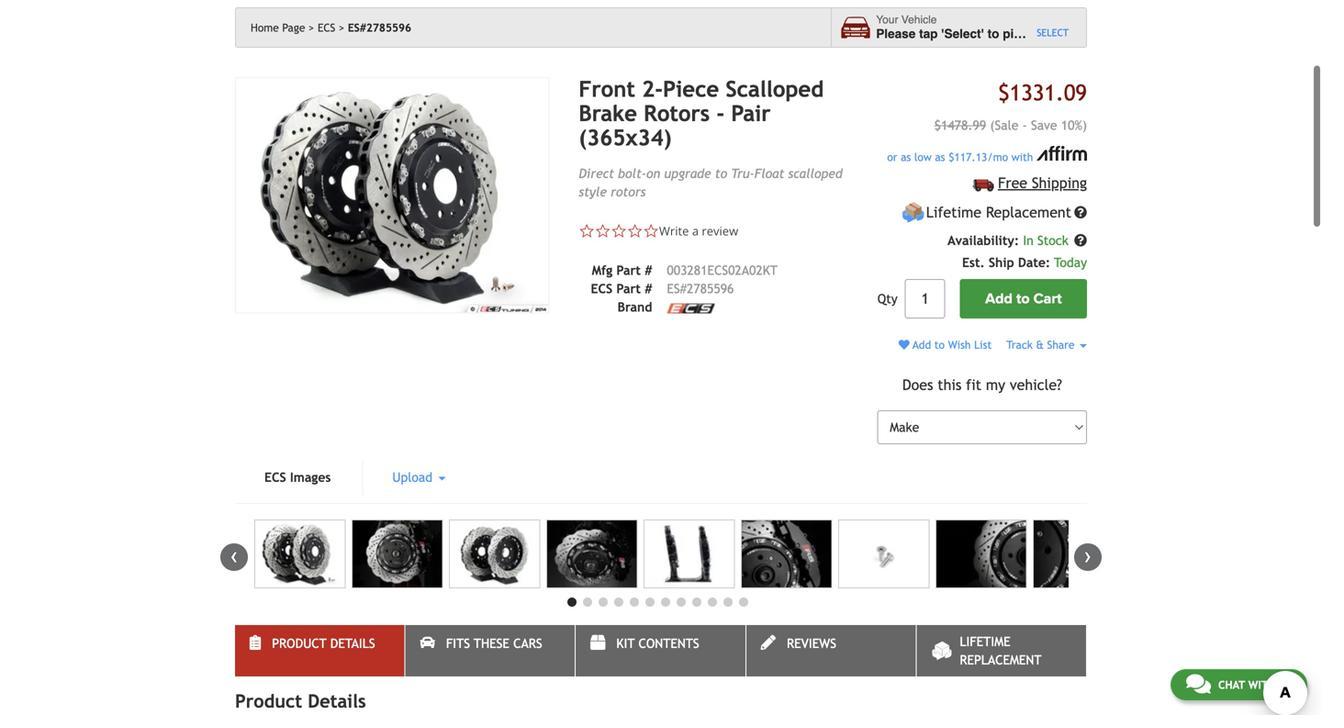 Task type: describe. For each thing, give the bounding box(es) containing it.
mfg part #
[[592, 263, 652, 278]]

cart
[[1034, 290, 1062, 308]]

stock
[[1038, 233, 1069, 248]]

vehicle
[[901, 13, 937, 26]]

5 empty star image from the left
[[643, 223, 659, 239]]

add for add to cart
[[985, 290, 1013, 308]]

1 vertical spatial lifetime replacement
[[960, 634, 1042, 668]]

kit
[[616, 636, 635, 651]]

float
[[755, 166, 784, 181]]

rotors
[[611, 185, 646, 199]]

low
[[914, 150, 932, 163]]

part inside 003281ecs02a02kt ecs part #
[[616, 282, 641, 296]]

write
[[659, 223, 689, 239]]

shipping
[[1032, 175, 1087, 192]]

ecs link
[[318, 21, 345, 34]]

1 horizontal spatial with
[[1248, 679, 1275, 691]]

› link
[[1074, 544, 1102, 571]]

$1478.99 (sale - save 10%)
[[934, 118, 1087, 132]]

select
[[1037, 27, 1069, 38]]

es# 2785596 brand
[[618, 282, 734, 315]]

1 part from the top
[[616, 263, 641, 278]]

home page link
[[251, 21, 314, 34]]

wish
[[948, 338, 971, 351]]

cars
[[513, 636, 542, 651]]

track
[[1007, 338, 1033, 351]]

1331.09
[[1010, 80, 1087, 106]]

on
[[646, 166, 660, 181]]

rotors
[[644, 100, 710, 126]]

117.13
[[954, 150, 987, 163]]

this
[[938, 377, 962, 394]]

es#2785596
[[348, 21, 411, 34]]

add to cart
[[985, 290, 1062, 308]]

to inside the your vehicle please tap 'select' to pick a vehicle
[[988, 27, 999, 41]]

2785596
[[687, 282, 734, 296]]

est. ship date: today
[[962, 255, 1087, 270]]

does this fit my vehicle?
[[902, 377, 1062, 394]]

to inside direct bolt-on upgrade to tru-float scalloped style rotors
[[715, 166, 727, 181]]

‹ link
[[220, 544, 248, 571]]

2 empty star image from the left
[[595, 223, 611, 239]]

heart image
[[899, 339, 910, 350]]

1 as from the left
[[901, 150, 911, 163]]

- inside front 2-piece scalloped brake rotors - pair (365x34)
[[716, 100, 725, 126]]

'select'
[[941, 27, 984, 41]]

write a review link
[[659, 223, 738, 239]]

qty
[[878, 292, 898, 306]]

your vehicle please tap 'select' to pick a vehicle
[[876, 13, 1084, 41]]

share
[[1047, 338, 1075, 351]]

4 empty star image from the left
[[627, 223, 643, 239]]

0 vertical spatial lifetime replacement
[[926, 204, 1072, 221]]

chat with us
[[1218, 679, 1292, 691]]

product details link
[[235, 625, 405, 677]]

home page
[[251, 21, 305, 34]]

availability:
[[948, 233, 1019, 248]]

0 vertical spatial product
[[272, 636, 327, 651]]

please
[[876, 27, 916, 41]]

to left wish
[[935, 338, 945, 351]]

upgrade
[[664, 166, 711, 181]]

/mo
[[987, 150, 1008, 163]]

0 vertical spatial lifetime
[[926, 204, 982, 221]]

date:
[[1018, 255, 1050, 270]]

free shipping
[[998, 175, 1087, 192]]

fits these cars
[[446, 636, 542, 651]]

ecs image
[[667, 304, 715, 314]]

ecs images
[[264, 470, 331, 485]]

write a review
[[659, 223, 738, 239]]

reviews
[[787, 636, 836, 651]]

track & share
[[1007, 338, 1078, 351]]

bolt-
[[618, 166, 646, 181]]

free shipping image
[[973, 179, 994, 191]]

2-
[[642, 76, 663, 102]]

chat
[[1218, 679, 1245, 691]]

kit contents
[[616, 636, 699, 651]]

$1478.99
[[934, 118, 986, 132]]

tap
[[919, 27, 938, 41]]

1 # from the top
[[645, 263, 652, 278]]

kit contents link
[[576, 625, 745, 677]]

add to wish list
[[910, 338, 992, 351]]

1 vertical spatial replacement
[[960, 653, 1042, 668]]

›
[[1084, 544, 1092, 568]]

ecs images link
[[235, 459, 360, 496]]

upload
[[392, 470, 436, 485]]



Task type: vqa. For each thing, say whether or not it's contained in the screenshot.
rightmost Sign
no



Task type: locate. For each thing, give the bounding box(es) containing it.
empty star image down style
[[579, 223, 595, 239]]

fits these cars link
[[405, 625, 575, 677]]

tru-
[[731, 166, 755, 181]]

0 vertical spatial ecs
[[318, 21, 335, 34]]

details
[[330, 636, 375, 651], [308, 691, 366, 712]]

0 horizontal spatial as
[[901, 150, 911, 163]]

pair
[[731, 100, 771, 126]]

2 horizontal spatial ecs
[[591, 282, 613, 296]]

this product is lifetime replacement eligible image
[[902, 201, 925, 224]]

empty star image down rotors
[[643, 223, 659, 239]]

a
[[1031, 27, 1038, 41], [692, 223, 699, 239]]

mfg
[[592, 263, 613, 278]]

0 vertical spatial a
[[1031, 27, 1038, 41]]

front
[[579, 76, 635, 102]]

as right or at the top right of page
[[901, 150, 911, 163]]

home
[[251, 21, 279, 34]]

ecs right page
[[318, 21, 335, 34]]

page
[[282, 21, 305, 34]]

2 as from the left
[[935, 150, 945, 163]]

0 horizontal spatial -
[[716, 100, 725, 126]]

0 vertical spatial with
[[1012, 150, 1033, 163]]

1 horizontal spatial -
[[1023, 118, 1027, 132]]

product
[[272, 636, 327, 651], [235, 691, 302, 712]]

(365x34)
[[579, 125, 672, 150]]

part up brand
[[616, 282, 641, 296]]

0 vertical spatial #
[[645, 263, 652, 278]]

reviews link
[[746, 625, 916, 677]]

1 vertical spatial product details
[[235, 691, 366, 712]]

empty star image left write
[[627, 223, 643, 239]]

style
[[579, 185, 607, 199]]

front 2-piece scalloped brake rotors - pair (365x34)
[[579, 76, 824, 150]]

a right write
[[692, 223, 699, 239]]

list
[[974, 338, 992, 351]]

10%)
[[1061, 118, 1087, 132]]

1 vertical spatial part
[[616, 282, 641, 296]]

1 horizontal spatial ecs
[[318, 21, 335, 34]]

0 horizontal spatial ecs
[[264, 470, 286, 485]]

ecs for ecs images
[[264, 470, 286, 485]]

product details
[[272, 636, 375, 651], [235, 691, 366, 712]]

1 vertical spatial a
[[692, 223, 699, 239]]

question circle image
[[1074, 234, 1087, 247]]

ecs inside 003281ecs02a02kt ecs part #
[[591, 282, 613, 296]]

piece
[[663, 76, 719, 102]]

es#2785596 - 003281ecs02a02kt - front 2-piece scalloped brake rotors - pair (365x34) - direct bolt-on upgrade to tru-float scalloped style rotors - ecs - audi image
[[235, 77, 549, 314], [254, 520, 346, 589], [352, 520, 443, 589], [449, 520, 540, 589], [546, 520, 638, 589], [644, 520, 735, 589], [741, 520, 832, 589], [838, 520, 930, 589], [936, 520, 1027, 589], [1033, 520, 1124, 589]]

as left the $
[[935, 150, 945, 163]]

0 vertical spatial add
[[985, 290, 1013, 308]]

these
[[474, 636, 510, 651]]

to left tru-
[[715, 166, 727, 181]]

as
[[901, 150, 911, 163], [935, 150, 945, 163]]

3 empty star image from the left
[[611, 223, 627, 239]]

1 vertical spatial ecs
[[591, 282, 613, 296]]

free
[[998, 175, 1027, 192]]

add inside button
[[985, 290, 1013, 308]]

2 vertical spatial ecs
[[264, 470, 286, 485]]

- left pair on the top right
[[716, 100, 725, 126]]

upload button
[[363, 459, 475, 496]]

add down ship
[[985, 290, 1013, 308]]

ecs down mfg
[[591, 282, 613, 296]]

# up brand
[[645, 282, 652, 296]]

comments image
[[1186, 673, 1211, 695]]

lifetime replacement link
[[917, 625, 1086, 677]]

track & share button
[[1007, 338, 1087, 351]]

chat with us link
[[1171, 669, 1307, 701]]

empty star image up mfg
[[595, 223, 611, 239]]

or as low as $117.13/mo with  - affirm financing (opens in modal) element
[[878, 146, 1087, 165]]

or
[[887, 150, 897, 163]]

a right pick
[[1031, 27, 1038, 41]]

add to wish list link
[[899, 338, 992, 351]]

with left us
[[1248, 679, 1275, 691]]

003281ecs02a02kt
[[667, 263, 778, 278]]

in
[[1023, 233, 1034, 248]]

vehicle
[[1042, 27, 1084, 41]]

add to cart button
[[960, 279, 1087, 319]]

ship
[[989, 255, 1014, 270]]

0 vertical spatial details
[[330, 636, 375, 651]]

empty star image up mfg part #
[[611, 223, 627, 239]]

select link
[[1037, 26, 1069, 41]]

(sale
[[990, 118, 1019, 132]]

brake
[[579, 100, 637, 126]]

1 vertical spatial with
[[1248, 679, 1275, 691]]

0 vertical spatial product details
[[272, 636, 375, 651]]

brand
[[618, 300, 652, 315]]

lifetime
[[926, 204, 982, 221], [960, 634, 1011, 649]]

0 horizontal spatial add
[[913, 338, 931, 351]]

0 horizontal spatial with
[[1012, 150, 1033, 163]]

ecs
[[318, 21, 335, 34], [591, 282, 613, 296], [264, 470, 286, 485]]

est.
[[962, 255, 985, 270]]

1 vertical spatial lifetime
[[960, 634, 1011, 649]]

1 vertical spatial product
[[235, 691, 302, 712]]

fit
[[966, 377, 982, 394]]

#
[[645, 263, 652, 278], [645, 282, 652, 296]]

or as low as $ 117.13 /mo with
[[887, 150, 1037, 163]]

with right /mo
[[1012, 150, 1033, 163]]

lifetime inside lifetime replacement
[[960, 634, 1011, 649]]

add for add to wish list
[[913, 338, 931, 351]]

empty star image
[[579, 223, 595, 239], [595, 223, 611, 239], [611, 223, 627, 239], [627, 223, 643, 239], [643, 223, 659, 239]]

direct bolt-on upgrade to tru-float scalloped style rotors
[[579, 166, 843, 199]]

# up the es# 2785596 brand
[[645, 263, 652, 278]]

# inside 003281ecs02a02kt ecs part #
[[645, 282, 652, 296]]

availability: in stock
[[948, 233, 1072, 248]]

1 horizontal spatial a
[[1031, 27, 1038, 41]]

to inside button
[[1016, 290, 1030, 308]]

0 horizontal spatial a
[[692, 223, 699, 239]]

es#
[[667, 282, 687, 296]]

&
[[1036, 338, 1044, 351]]

us
[[1279, 679, 1292, 691]]

2 part from the top
[[616, 282, 641, 296]]

images
[[290, 470, 331, 485]]

1 horizontal spatial as
[[935, 150, 945, 163]]

vehicle?
[[1010, 377, 1062, 394]]

part right mfg
[[616, 263, 641, 278]]

lifetime replacement
[[926, 204, 1072, 221], [960, 634, 1042, 668]]

003281ecs02a02kt ecs part #
[[591, 263, 778, 296]]

1 empty star image from the left
[[579, 223, 595, 239]]

ecs left images
[[264, 470, 286, 485]]

today
[[1054, 255, 1087, 270]]

ecs for 'ecs' link
[[318, 21, 335, 34]]

0 vertical spatial part
[[616, 263, 641, 278]]

your
[[876, 13, 898, 26]]

1 horizontal spatial add
[[985, 290, 1013, 308]]

direct
[[579, 166, 614, 181]]

does
[[902, 377, 933, 394]]

1 vertical spatial add
[[913, 338, 931, 351]]

question circle image
[[1074, 206, 1087, 219]]

to left pick
[[988, 27, 999, 41]]

1 vertical spatial details
[[308, 691, 366, 712]]

‹
[[230, 544, 238, 568]]

- left save
[[1023, 118, 1027, 132]]

add right heart image
[[913, 338, 931, 351]]

review
[[702, 223, 738, 239]]

0 vertical spatial replacement
[[986, 204, 1072, 221]]

to left cart
[[1016, 290, 1030, 308]]

$
[[949, 150, 954, 163]]

1 vertical spatial #
[[645, 282, 652, 296]]

None text field
[[905, 279, 945, 319]]

a inside the your vehicle please tap 'select' to pick a vehicle
[[1031, 27, 1038, 41]]

2 # from the top
[[645, 282, 652, 296]]

pick
[[1003, 27, 1028, 41]]

scalloped
[[788, 166, 843, 181]]

scalloped
[[726, 76, 824, 102]]



